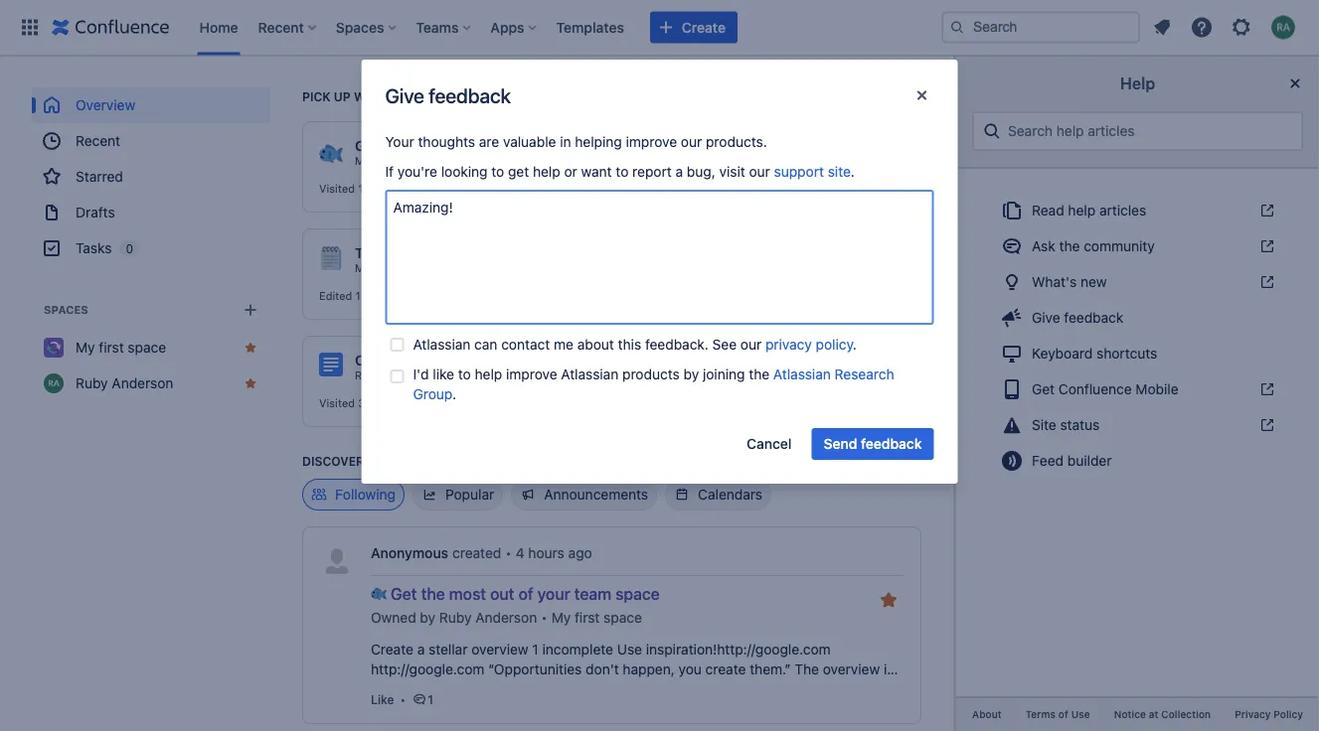 Task type: vqa. For each thing, say whether or not it's contained in the screenshot.
The Main Content Area, Start Typing To Enter Text. 'text field'
no



Task type: locate. For each thing, give the bounding box(es) containing it.
give feedback down what's new
[[1032, 310, 1124, 326]]

visited down report
[[637, 182, 672, 195]]

most inside the get the most out of your team space my first space
[[408, 138, 441, 154]]

screen icon image
[[1000, 342, 1024, 366]]

feedback up "are"
[[429, 84, 511, 107]]

out up looking
[[445, 138, 467, 154]]

in
[[560, 134, 571, 150], [778, 352, 790, 369]]

anderson
[[384, 369, 434, 382], [702, 369, 752, 382], [112, 375, 173, 392]]

0 vertical spatial team
[[521, 138, 555, 154]]

ruby anderson down my first space
[[76, 375, 173, 392]]

1 right "like •"
[[428, 693, 433, 707]]

group
[[32, 87, 270, 266]]

improve down contact
[[506, 366, 557, 383]]

my
[[355, 155, 371, 167], [672, 155, 688, 167], [355, 262, 371, 275], [76, 339, 95, 356], [551, 610, 571, 626]]

spaces up my first space
[[44, 304, 88, 317]]

- left the meeting
[[420, 245, 427, 261]]

1 horizontal spatial most
[[449, 585, 486, 604]]

my inside template - project plan my first space
[[672, 155, 688, 167]]

my first space link for meeting
[[355, 261, 429, 275]]

.
[[851, 164, 855, 180], [853, 336, 857, 353], [452, 386, 456, 403]]

atlassian down privacy policy link
[[773, 366, 831, 383]]

5 shortcut icon image from the top
[[1255, 417, 1275, 433]]

1 horizontal spatial ruby
[[355, 369, 381, 382]]

1 down a
[[676, 182, 681, 195]]

0 vertical spatial hours
[[368, 397, 397, 410]]

pick up where you left off
[[302, 89, 486, 103]]

get left your
[[355, 138, 379, 154]]

1 horizontal spatial ruby anderson link
[[355, 369, 434, 383]]

shortcut icon image inside site status link
[[1255, 417, 1275, 433]]

read help articles
[[1032, 202, 1146, 219]]

• left 4
[[505, 545, 512, 562]]

out for get the most out of your team space
[[490, 585, 514, 604]]

template for template - meeting notes
[[355, 245, 417, 261]]

anderson for getting started in confluence
[[702, 369, 752, 382]]

space
[[558, 138, 598, 154], [397, 155, 429, 167], [715, 155, 746, 167], [397, 262, 429, 275], [128, 339, 166, 356], [616, 585, 660, 604], [604, 610, 642, 626]]

1 vertical spatial of
[[518, 585, 533, 604]]

the right ask
[[1059, 238, 1080, 254]]

1 horizontal spatial feedback
[[861, 436, 922, 452]]

at
[[1149, 709, 1158, 721]]

in up or on the left top
[[560, 134, 571, 150]]

the up owned by
[[421, 585, 445, 604]]

spaces inside popup button
[[336, 19, 384, 35]]

1 horizontal spatial out
[[490, 585, 514, 604]]

send
[[824, 436, 857, 452]]

1 horizontal spatial anderson
[[384, 369, 434, 382]]

1 horizontal spatial atlassian
[[561, 366, 619, 383]]

. up research
[[853, 336, 857, 353]]

1 horizontal spatial hours
[[528, 545, 564, 562]]

0 vertical spatial .
[[851, 164, 855, 180]]

1 horizontal spatial team
[[574, 585, 612, 604]]

edit feed button
[[864, 451, 921, 471]]

3
[[358, 397, 365, 410]]

anderson up group
[[384, 369, 434, 382]]

1 horizontal spatial get
[[391, 585, 417, 604]]

anderson down my first space
[[112, 375, 173, 392]]

1 vertical spatial hours
[[528, 545, 564, 562]]

get confluence mobile
[[1032, 381, 1179, 398]]

get the most out of your team space link
[[391, 585, 664, 604]]

0
[[126, 242, 133, 255]]

0 vertical spatial •
[[505, 545, 512, 562]]

send feedback
[[824, 436, 922, 452]]

1 vertical spatial •
[[541, 610, 547, 626]]

visited 1 hour ago for template
[[637, 182, 730, 195]]

0 vertical spatial get
[[355, 138, 379, 154]]

0 horizontal spatial hours
[[368, 397, 397, 410]]

global element
[[12, 0, 937, 55]]

new
[[1080, 274, 1107, 290]]

0 horizontal spatial ruby
[[76, 375, 108, 392]]

site
[[828, 164, 851, 180]]

2 horizontal spatial get
[[1032, 381, 1055, 398]]

template - project plan my first space
[[672, 138, 828, 167]]

0 vertical spatial out
[[445, 138, 467, 154]]

ago for meeting
[[391, 290, 410, 303]]

template up the bug,
[[672, 138, 734, 154]]

ruby anderson down getting
[[672, 369, 752, 382]]

team inside the get the most out of your team space my first space
[[521, 138, 555, 154]]

warning icon image
[[1000, 414, 1024, 437]]

out for get the most out of your team space my first space
[[445, 138, 467, 154]]

home
[[199, 19, 238, 35]]

0 vertical spatial most
[[408, 138, 441, 154]]

4 shortcut icon image from the top
[[1255, 382, 1275, 398]]

atlassian inside "atlassian research group"
[[773, 366, 831, 383]]

:fish: image for owned by
[[371, 585, 387, 600]]

0 horizontal spatial your
[[488, 138, 517, 154]]

1 horizontal spatial ruby anderson
[[355, 369, 434, 382]]

atlassian for contact
[[413, 336, 471, 353]]

3 shortcut icon image from the top
[[1255, 274, 1275, 290]]

out inside the get the most out of your team space my first space
[[445, 138, 467, 154]]

0 vertical spatial feedback
[[429, 84, 511, 107]]

shortcut icon image inside "get confluence mobile" link
[[1255, 382, 1275, 398]]

2 horizontal spatial ruby
[[672, 369, 699, 382]]

most for get the most out of your team space
[[449, 585, 486, 604]]

2 horizontal spatial to
[[616, 164, 629, 180]]

ruby anderson link down see
[[672, 369, 752, 383]]

1 vertical spatial your
[[537, 585, 570, 604]]

give feedback button
[[988, 302, 1287, 334]]

- inside the template - meeting notes my first space
[[420, 245, 427, 261]]

:notepad_spiral: image
[[319, 247, 343, 270], [319, 247, 343, 270]]

by left joining
[[684, 366, 699, 383]]

overview
[[76, 97, 135, 113], [355, 352, 417, 369]]

to right like in the bottom of the page
[[458, 366, 471, 383]]

my first space link for project
[[672, 154, 746, 168]]

about
[[972, 709, 1002, 721]]

my first space link
[[355, 154, 429, 168], [672, 154, 746, 168], [355, 261, 429, 275], [32, 330, 270, 366], [551, 608, 642, 628]]

atlassian down about
[[561, 366, 619, 383]]

announcements button
[[511, 479, 657, 511]]

ruby for getting started in confluence
[[672, 369, 699, 382]]

recent link
[[32, 123, 270, 159]]

comments image
[[412, 692, 428, 708]]

0 horizontal spatial give feedback
[[385, 84, 511, 107]]

confluence image
[[52, 15, 169, 39], [52, 15, 169, 39]]

feedback up edit feed
[[861, 436, 922, 452]]

visited for template
[[637, 182, 672, 195]]

see
[[712, 336, 737, 353]]

ruby anderson link down my first space
[[32, 366, 270, 402]]

of inside the get the most out of your team space my first space
[[470, 138, 484, 154]]

your down 4 hours ago 'button'
[[537, 585, 570, 604]]

most down created
[[449, 585, 486, 604]]

mobile icon image
[[1000, 378, 1024, 402]]

template inside template - project plan my first space
[[672, 138, 734, 154]]

ago down visit
[[711, 182, 730, 195]]

visited 1 hour ago down if
[[319, 182, 412, 195]]

Search field
[[941, 11, 1140, 43]]

products.
[[706, 134, 767, 150]]

ago for project
[[711, 182, 730, 195]]

overview link
[[32, 87, 270, 123]]

getting started in confluence
[[672, 352, 870, 369]]

1 horizontal spatial your
[[537, 585, 570, 604]]

0 horizontal spatial -
[[420, 245, 427, 261]]

- inside template - project plan my first space
[[738, 138, 744, 154]]

0 horizontal spatial •
[[400, 693, 406, 707]]

. down like in the bottom of the page
[[452, 386, 456, 403]]

out down anonymous created • 4 hours ago
[[490, 585, 514, 604]]

close image
[[1283, 72, 1307, 95]]

• down get the most out of your team space link
[[541, 610, 547, 626]]

calendars
[[698, 487, 763, 503]]

:sunglasses: image
[[637, 139, 661, 163], [637, 139, 661, 163]]

hours right 3
[[368, 397, 397, 410]]

ago
[[393, 182, 412, 195], [711, 182, 730, 195], [391, 290, 410, 303], [401, 397, 420, 410], [568, 545, 592, 562]]

the for get the most out of your team space
[[421, 585, 445, 604]]

•
[[505, 545, 512, 562], [541, 610, 547, 626], [400, 693, 406, 707]]

team up • my first space
[[574, 585, 612, 604]]

to left get
[[491, 164, 504, 180]]

1 right edited
[[355, 290, 361, 303]]

ruby anderson link up visited 3 hours ago
[[355, 369, 434, 383]]

overview up recent
[[76, 97, 135, 113]]

overview up visited 3 hours ago
[[355, 352, 417, 369]]

popular
[[445, 487, 494, 503]]

give feedback up thoughts
[[385, 84, 511, 107]]

your up get
[[488, 138, 517, 154]]

1 horizontal spatial give feedback
[[1032, 310, 1124, 326]]

0 horizontal spatial feedback
[[429, 84, 511, 107]]

help
[[533, 164, 560, 180], [1068, 202, 1096, 219], [475, 366, 502, 383]]

template up the edited 1 hour ago
[[355, 245, 417, 261]]

template inside the template - meeting notes my first space
[[355, 245, 417, 261]]

0 horizontal spatial give
[[385, 84, 424, 107]]

of down 4
[[518, 585, 533, 604]]

0 horizontal spatial to
[[458, 366, 471, 383]]

give left 'left'
[[385, 84, 424, 107]]

by right owned
[[420, 610, 435, 626]]

anderson down the started
[[702, 369, 752, 382]]

1 horizontal spatial to
[[491, 164, 504, 180]]

team
[[521, 138, 555, 154], [574, 585, 612, 604]]

products
[[622, 366, 680, 383]]

starred
[[76, 168, 123, 185]]

Search help articles field
[[1002, 113, 1293, 149]]

your inside the get the most out of your team space my first space
[[488, 138, 517, 154]]

2 vertical spatial .
[[452, 386, 456, 403]]

ago down if
[[393, 182, 412, 195]]

of left the use
[[1058, 709, 1068, 721]]

help left or on the left top
[[533, 164, 560, 180]]

your for get the most out of your team space
[[537, 585, 570, 604]]

plan
[[799, 138, 828, 154]]

of up looking
[[470, 138, 484, 154]]

1 vertical spatial .
[[853, 336, 857, 353]]

atlassian up like in the bottom of the page
[[413, 336, 471, 353]]

contact
[[501, 336, 550, 353]]

unstar this space image
[[243, 340, 258, 356]]

our right see
[[740, 336, 762, 353]]

ruby anderson up visited 3 hours ago
[[355, 369, 434, 382]]

1 visited 1 hour ago from the left
[[319, 182, 412, 195]]

1 vertical spatial team
[[574, 585, 612, 604]]

most up you're
[[408, 138, 441, 154]]

2 vertical spatial of
[[1058, 709, 1068, 721]]

our right visit
[[749, 164, 770, 180]]

hour right edited
[[364, 290, 387, 303]]

site status link
[[988, 410, 1287, 441]]

0 horizontal spatial confluence
[[793, 352, 870, 369]]

the up if
[[382, 138, 404, 154]]

get the most out of your team space
[[391, 585, 660, 604]]

builder
[[1067, 453, 1112, 469]]

get inside the get the most out of your team space my first space
[[355, 138, 379, 154]]

what's
[[367, 454, 415, 468]]

close modal image
[[910, 84, 934, 107]]

1 vertical spatial give feedback
[[1032, 310, 1124, 326]]

your
[[385, 134, 414, 150]]

shortcuts
[[1096, 345, 1157, 362]]

0 horizontal spatial overview
[[76, 97, 135, 113]]

privacy
[[1235, 709, 1271, 721]]

the inside the get the most out of your team space my first space
[[382, 138, 404, 154]]

shortcut icon image for community
[[1255, 239, 1275, 254]]

get
[[508, 164, 529, 180]]

visited
[[319, 182, 355, 195], [637, 182, 672, 195], [319, 397, 355, 410]]

• left comments image
[[400, 693, 406, 707]]

visited 1 hour ago down a
[[637, 182, 730, 195]]

lightbulb icon image
[[1000, 270, 1024, 294]]

:fish: image
[[319, 139, 343, 163], [319, 139, 343, 163], [371, 585, 387, 600]]

team up get
[[521, 138, 555, 154]]

help right read
[[1068, 202, 1096, 219]]

1 vertical spatial template
[[355, 245, 417, 261]]

to right want
[[616, 164, 629, 180]]

0 vertical spatial -
[[738, 138, 744, 154]]

ruby anderson for overview
[[355, 369, 434, 382]]

hour down if
[[366, 182, 390, 195]]

feedback inside button
[[861, 436, 922, 452]]

shortcut icon image inside the read help articles link
[[1255, 203, 1275, 219]]

spaces up where
[[336, 19, 384, 35]]

atlassian
[[413, 336, 471, 353], [561, 366, 619, 383], [773, 366, 831, 383]]

1 horizontal spatial -
[[738, 138, 744, 154]]

. right support
[[851, 164, 855, 180]]

get up owned by
[[391, 585, 417, 604]]

2 horizontal spatial atlassian
[[773, 366, 831, 383]]

0 horizontal spatial get
[[355, 138, 379, 154]]

2 horizontal spatial of
[[1058, 709, 1068, 721]]

2 vertical spatial help
[[475, 366, 502, 383]]

1
[[358, 182, 363, 195], [676, 182, 681, 195], [355, 290, 361, 303], [428, 693, 433, 707]]

0 horizontal spatial improve
[[506, 366, 557, 383]]

hour down the bug,
[[684, 182, 708, 195]]

1 horizontal spatial confluence
[[1059, 381, 1132, 398]]

first
[[374, 155, 394, 167], [691, 155, 712, 167], [374, 262, 394, 275], [99, 339, 124, 356], [575, 610, 600, 626]]

ruby down getting
[[672, 369, 699, 382]]

research
[[835, 366, 894, 383]]

2 horizontal spatial •
[[541, 610, 547, 626]]

banner
[[0, 0, 1319, 56]]

1 horizontal spatial in
[[778, 352, 790, 369]]

:wave: image
[[637, 354, 661, 378], [637, 354, 661, 378]]

1 vertical spatial feedback
[[1064, 310, 1124, 326]]

this
[[618, 336, 641, 353]]

get for get confluence mobile
[[1032, 381, 1055, 398]]

the
[[382, 138, 404, 154], [1059, 238, 1080, 254], [749, 366, 770, 383], [421, 585, 445, 604]]

0 horizontal spatial most
[[408, 138, 441, 154]]

give right feedback icon
[[1032, 310, 1060, 326]]

read
[[1032, 202, 1064, 219]]

give feedback
[[385, 84, 511, 107], [1032, 310, 1124, 326]]

1 horizontal spatial overview
[[355, 352, 417, 369]]

out inside get the most out of your team space link
[[490, 585, 514, 604]]

my inside the template - meeting notes my first space
[[355, 262, 371, 275]]

2 vertical spatial feedback
[[861, 436, 922, 452]]

0 horizontal spatial atlassian
[[413, 336, 471, 353]]

hours right 4
[[528, 545, 564, 562]]

documents icon image
[[1000, 199, 1024, 223]]

0 vertical spatial overview
[[76, 97, 135, 113]]

atlassian can contact me about this feedback. see our privacy policy .
[[413, 336, 857, 353]]

2 horizontal spatial feedback
[[1064, 310, 1124, 326]]

2 visited 1 hour ago from the left
[[637, 182, 730, 195]]

our up the bug,
[[681, 134, 702, 150]]

i'd like to help improve atlassian products by joining the
[[413, 366, 773, 383]]

0 vertical spatial in
[[560, 134, 571, 150]]

ruby anderson link
[[32, 366, 270, 402], [355, 369, 434, 383], [672, 369, 752, 383]]

0 vertical spatial of
[[470, 138, 484, 154]]

ago down the template - meeting notes my first space
[[391, 290, 410, 303]]

group containing overview
[[32, 87, 270, 266]]

2 shortcut icon image from the top
[[1255, 239, 1275, 254]]

visited down the up
[[319, 182, 355, 195]]

in right the started
[[778, 352, 790, 369]]

ago down announcements button
[[568, 545, 592, 562]]

0 horizontal spatial team
[[521, 138, 555, 154]]

comment icon image
[[1000, 235, 1024, 258]]

edit feed
[[864, 453, 921, 469]]

spaces button
[[330, 11, 404, 43]]

visited left 3
[[319, 397, 355, 410]]

0 horizontal spatial anderson
[[112, 375, 173, 392]]

keyboard shortcuts button
[[988, 338, 1287, 370]]

hour for get the most out of your team space
[[366, 182, 390, 195]]

ruby down my first space
[[76, 375, 108, 392]]

feedback icon image
[[1000, 306, 1024, 330]]

ruby anderson link for getting started in confluence
[[672, 369, 752, 383]]

want
[[581, 164, 612, 180]]

1 vertical spatial improve
[[506, 366, 557, 383]]

meeting
[[430, 245, 485, 261]]

ago for most
[[393, 182, 412, 195]]

0 vertical spatial your
[[488, 138, 517, 154]]

2 vertical spatial get
[[391, 585, 417, 604]]

anonymous image
[[321, 546, 353, 578]]

like
[[433, 366, 454, 383]]

0 vertical spatial spaces
[[336, 19, 384, 35]]

first inside template - project plan my first space
[[691, 155, 712, 167]]

get right mobile icon
[[1032, 381, 1055, 398]]

1 vertical spatial most
[[449, 585, 486, 604]]

team for get the most out of your team space
[[574, 585, 612, 604]]

edited
[[319, 290, 352, 303]]

1 vertical spatial get
[[1032, 381, 1055, 398]]

help down can
[[475, 366, 502, 383]]

shortcut icon image inside what's new link
[[1255, 274, 1275, 290]]

first inside the template - meeting notes my first space
[[374, 262, 394, 275]]

your
[[488, 138, 517, 154], [537, 585, 570, 604]]

support
[[774, 164, 824, 180]]

0 horizontal spatial of
[[470, 138, 484, 154]]

ruby up visited 3 hours ago
[[355, 369, 381, 382]]

0 horizontal spatial spaces
[[44, 304, 88, 317]]

1 horizontal spatial template
[[672, 138, 734, 154]]

1 horizontal spatial improve
[[626, 134, 677, 150]]

0 vertical spatial template
[[672, 138, 734, 154]]

terms
[[1026, 709, 1056, 721]]

drafts link
[[32, 195, 270, 231]]

shortcut icon image
[[1255, 203, 1275, 219], [1255, 239, 1275, 254], [1255, 274, 1275, 290], [1255, 382, 1275, 398], [1255, 417, 1275, 433]]

1 vertical spatial out
[[490, 585, 514, 604]]

get for get the most out of your team space
[[391, 585, 417, 604]]

visited 1 hour ago
[[319, 182, 412, 195], [637, 182, 730, 195]]

feedback down new
[[1064, 310, 1124, 326]]

what's new link
[[988, 266, 1287, 298]]

unstar image
[[877, 588, 901, 612]]

1 vertical spatial give
[[1032, 310, 1060, 326]]

improve up report
[[626, 134, 677, 150]]

shortcut icon image inside 'ask the community' link
[[1255, 239, 1275, 254]]

0 horizontal spatial help
[[475, 366, 502, 383]]

1 horizontal spatial of
[[518, 585, 533, 604]]

visit
[[719, 164, 745, 180]]

1 horizontal spatial •
[[505, 545, 512, 562]]

1 shortcut icon image from the top
[[1255, 203, 1275, 219]]

banner containing home
[[0, 0, 1319, 56]]

report
[[632, 164, 672, 180]]

2 horizontal spatial anderson
[[702, 369, 752, 382]]

- up visit
[[738, 138, 744, 154]]

1 horizontal spatial help
[[533, 164, 560, 180]]

4
[[516, 545, 524, 562]]

1 down where
[[358, 182, 363, 195]]



Task type: describe. For each thing, give the bounding box(es) containing it.
articles
[[1099, 202, 1146, 219]]

1 vertical spatial our
[[749, 164, 770, 180]]

looking
[[441, 164, 488, 180]]

most for get the most out of your team space my first space
[[408, 138, 441, 154]]

about
[[577, 336, 614, 353]]

anderson for overview
[[384, 369, 434, 382]]

0 horizontal spatial ruby anderson
[[76, 375, 173, 392]]

shortcut icon image for mobile
[[1255, 382, 1275, 398]]

discover
[[302, 454, 364, 468]]

bug,
[[687, 164, 715, 180]]

my first space link for most
[[355, 154, 429, 168]]

help
[[1120, 74, 1155, 93]]

settings icon image
[[1230, 15, 1253, 39]]

feedback.
[[645, 336, 709, 353]]

template for template - project plan
[[672, 138, 734, 154]]

ask the community link
[[988, 231, 1287, 262]]

the for get the most out of your team space my first space
[[382, 138, 404, 154]]

started
[[726, 352, 774, 369]]

like
[[371, 693, 394, 707]]

mobile
[[1136, 381, 1179, 398]]

feed
[[1032, 453, 1064, 469]]

community
[[1084, 238, 1155, 254]]

read help articles link
[[988, 195, 1287, 227]]

edited 1 hour ago
[[319, 290, 410, 303]]

visited for get
[[319, 182, 355, 195]]

0 vertical spatial improve
[[626, 134, 677, 150]]

a
[[675, 164, 683, 180]]

recent
[[76, 133, 120, 149]]

- for meeting
[[420, 245, 427, 261]]

0 vertical spatial help
[[533, 164, 560, 180]]

like •
[[371, 693, 406, 707]]

atlassian for group
[[773, 366, 831, 383]]

template - meeting notes my first space
[[355, 245, 526, 275]]

the for ask the community
[[1059, 238, 1080, 254]]

- for project
[[738, 138, 744, 154]]

Let us know what's on your mind text field
[[385, 190, 934, 325]]

where
[[354, 89, 398, 103]]

support site link
[[774, 164, 851, 180]]

templates
[[556, 19, 624, 35]]

created
[[452, 545, 501, 562]]

terms of use
[[1026, 709, 1090, 721]]

anonymous created • 4 hours ago
[[371, 545, 592, 562]]

cancel
[[747, 436, 792, 452]]

owned
[[371, 610, 416, 626]]

can
[[474, 336, 497, 353]]

team for get the most out of your team space my first space
[[521, 138, 555, 154]]

feed builder
[[1032, 453, 1112, 469]]

you
[[401, 89, 427, 103]]

0 vertical spatial our
[[681, 134, 702, 150]]

joining
[[703, 366, 745, 383]]

2 vertical spatial •
[[400, 693, 406, 707]]

tasks
[[76, 240, 112, 256]]

privacy
[[765, 336, 812, 353]]

of for get the most out of your team space my first space
[[470, 138, 484, 154]]

pick
[[302, 89, 331, 103]]

visited 3 hours ago
[[319, 397, 420, 410]]

cancel button
[[735, 428, 804, 460]]

terms of use link
[[1014, 707, 1102, 724]]

if you're looking to get help or want to report a bug, visit our support site .
[[385, 164, 855, 180]]

1 horizontal spatial by
[[684, 366, 699, 383]]

feed builder button
[[988, 445, 1287, 477]]

status
[[1060, 417, 1100, 433]]

1 vertical spatial confluence
[[1059, 381, 1132, 398]]

space inside the template - meeting notes my first space
[[397, 262, 429, 275]]

feed
[[893, 453, 921, 469]]

visited 1 hour ago for get
[[319, 182, 412, 195]]

atlassian research group link
[[413, 366, 894, 403]]

templates link
[[550, 11, 630, 43]]

ask the community
[[1032, 238, 1155, 254]]

unstar this space image
[[243, 376, 258, 392]]

me
[[554, 336, 574, 353]]

1 for template - project plan
[[676, 182, 681, 195]]

:fish: image
[[371, 585, 387, 600]]

apps button
[[484, 11, 544, 43]]

of for get the most out of your team space
[[518, 585, 533, 604]]

notes
[[488, 245, 526, 261]]

the right joining
[[749, 366, 770, 383]]

notice at collection
[[1114, 709, 1211, 721]]

policy
[[1274, 709, 1303, 721]]

your for get the most out of your team space my first space
[[488, 138, 517, 154]]

ruby anderson link for overview
[[355, 369, 434, 383]]

my first space
[[76, 339, 166, 356]]

like button
[[371, 692, 394, 708]]

1 vertical spatial in
[[778, 352, 790, 369]]

0 horizontal spatial by
[[420, 610, 435, 626]]

0 horizontal spatial ruby anderson link
[[32, 366, 270, 402]]

notice at collection link
[[1102, 707, 1223, 724]]

feedback inside button
[[1064, 310, 1124, 326]]

2 vertical spatial our
[[740, 336, 762, 353]]

what's new
[[1032, 274, 1107, 290]]

:fish: image for visited
[[319, 139, 343, 163]]

ago down i'd
[[401, 397, 420, 410]]

ruby for overview
[[355, 369, 381, 382]]

helping
[[575, 134, 622, 150]]

get for get the most out of your team space my first space
[[355, 138, 379, 154]]

get confluence mobile link
[[988, 374, 1287, 406]]

off
[[462, 89, 486, 103]]

1 vertical spatial spaces
[[44, 304, 88, 317]]

popular button
[[413, 479, 503, 511]]

about button
[[960, 707, 1014, 724]]

collection
[[1161, 709, 1211, 721]]

i'd
[[413, 366, 429, 383]]

calendars button
[[665, 479, 771, 511]]

0 horizontal spatial in
[[560, 134, 571, 150]]

home link
[[193, 11, 244, 43]]

give inside button
[[1032, 310, 1060, 326]]

hour for template - meeting notes
[[364, 290, 387, 303]]

give feedback inside button
[[1032, 310, 1124, 326]]

signal icon image
[[1000, 449, 1024, 473]]

starred link
[[32, 159, 270, 195]]

1 for template - meeting notes
[[355, 290, 361, 303]]

edit
[[864, 453, 889, 469]]

group
[[413, 386, 452, 403]]

space inside template - project plan my first space
[[715, 155, 746, 167]]

discover what's happening
[[302, 454, 490, 468]]

search image
[[949, 19, 965, 35]]

first inside the get the most out of your team space my first space
[[374, 155, 394, 167]]

create a space image
[[239, 298, 262, 322]]

1 vertical spatial overview
[[355, 352, 417, 369]]

are
[[479, 134, 499, 150]]

hour for template - project plan
[[684, 182, 708, 195]]

happening
[[419, 454, 490, 468]]

notice
[[1114, 709, 1146, 721]]

2 horizontal spatial help
[[1068, 202, 1096, 219]]

shortcut icon image for articles
[[1255, 203, 1275, 219]]

site
[[1032, 417, 1056, 433]]

my inside the get the most out of your team space my first space
[[355, 155, 371, 167]]

privacy policy
[[1235, 709, 1303, 721]]

up
[[334, 89, 351, 103]]

ruby anderson for getting started in confluence
[[672, 369, 752, 382]]

owned by
[[371, 610, 439, 626]]

you're
[[397, 164, 437, 180]]

1 for get the most out of your team space
[[358, 182, 363, 195]]

announcements
[[544, 487, 648, 503]]

0 vertical spatial give
[[385, 84, 424, 107]]

left
[[430, 89, 459, 103]]



